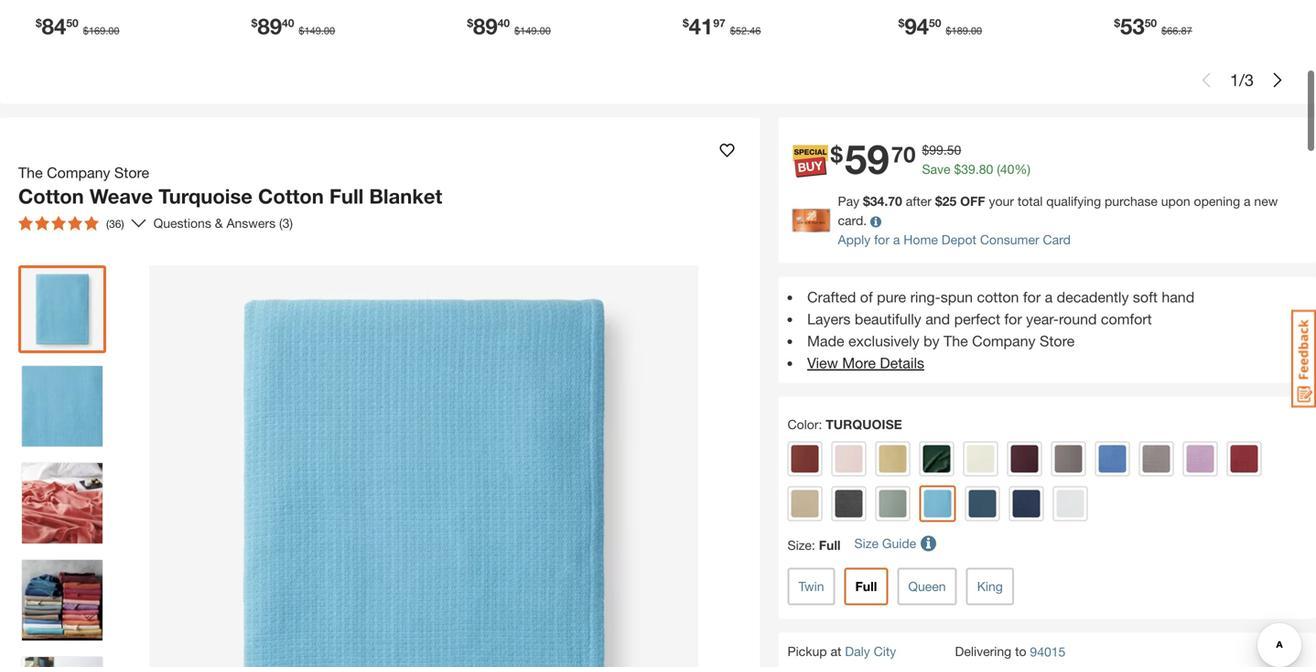 Task type: vqa. For each thing, say whether or not it's contained in the screenshot.
Store
yes



Task type: describe. For each thing, give the bounding box(es) containing it.
after
[[906, 194, 932, 209]]

50 for 84
[[66, 17, 78, 29]]

weave
[[90, 184, 153, 208]]

1 / 3
[[1230, 70, 1254, 90]]

66
[[1167, 25, 1178, 37]]

round
[[1059, 310, 1097, 328]]

: for color
[[819, 417, 822, 432]]

34.70
[[870, 194, 902, 209]]

size for size guide
[[854, 536, 879, 551]]

the company store bed blankets ko33 f turquoise 64.0 image
[[22, 269, 103, 350]]

2 cotton from the left
[[258, 184, 324, 208]]

delivering
[[955, 644, 1012, 659]]

color
[[788, 417, 819, 432]]

cotton
[[977, 288, 1019, 306]]

size : full
[[788, 538, 841, 553]]

turquoise
[[159, 184, 253, 208]]

queen
[[908, 579, 946, 594]]

turquoise image
[[924, 490, 951, 518]]

the company store bed blankets ko33 f turquoise 40.2 image
[[22, 463, 103, 544]]

&
[[215, 216, 223, 231]]

53
[[1120, 13, 1145, 39]]

new
[[1254, 194, 1278, 209]]

dark green image
[[923, 445, 950, 473]]

46
[[750, 25, 761, 37]]

full inside the company store cotton weave turquoise cotton full blanket
[[329, 184, 364, 208]]

pay
[[838, 194, 859, 209]]

turquoise
[[826, 417, 902, 432]]

marine blue image
[[1099, 445, 1126, 473]]

50 inside $ 99 . 50 save $ 39 . 80 ( 40 %)
[[947, 142, 961, 157]]

pure
[[877, 288, 906, 306]]

the inside crafted of pure ring-spun cotton for a decadently soft hand layers beautifully and perfect for year-round comfort made exclusively by the company store view more details
[[944, 332, 968, 350]]

teal image
[[969, 490, 996, 518]]

2 149 from the left
[[520, 25, 537, 37]]

card.
[[838, 213, 867, 228]]

view
[[807, 354, 838, 372]]

the company store link
[[18, 162, 157, 184]]

soft
[[1133, 288, 1158, 306]]

40 inside $ 99 . 50 save $ 39 . 80 ( 40 %)
[[1000, 162, 1014, 177]]

mocha image
[[1055, 445, 1082, 473]]

94015 link
[[1030, 642, 1066, 662]]

25
[[942, 194, 957, 209]]

exclusively
[[848, 332, 920, 350]]

(36) button
[[11, 209, 131, 238]]

your
[[989, 194, 1014, 209]]

off
[[960, 194, 985, 209]]

opening
[[1194, 194, 1240, 209]]

apply for a home depot consumer card
[[838, 232, 1071, 247]]

2 horizontal spatial for
[[1023, 288, 1041, 306]]

97
[[713, 17, 726, 29]]

apply now image
[[792, 209, 838, 233]]

pickup at daly city
[[788, 644, 896, 659]]

3 00 from the left
[[540, 25, 551, 37]]

total
[[1018, 194, 1043, 209]]

2 $ 89 40 $ 149 . 00 from the left
[[467, 13, 551, 39]]

king
[[977, 579, 1003, 594]]

comfort
[[1101, 310, 1152, 328]]

size guide button
[[854, 527, 939, 561]]

2 00 from the left
[[324, 25, 335, 37]]

$ 84 50 $ 169 . 00
[[36, 13, 119, 39]]

at
[[831, 644, 841, 659]]

year-
[[1026, 310, 1059, 328]]

52
[[736, 25, 747, 37]]

upon
[[1161, 194, 1190, 209]]

1
[[1230, 70, 1239, 90]]

merlot image
[[1011, 445, 1038, 473]]

daly
[[845, 644, 870, 659]]

$ 41 97 $ 52 . 46
[[683, 13, 761, 39]]

true navy image
[[1013, 490, 1040, 518]]

the company store bed blankets ko33 f turquoise e1.1 image
[[22, 366, 103, 447]]

daly city button
[[845, 644, 896, 659]]

$ 94 50 $ 189 . 00
[[898, 13, 982, 39]]

apply for a home depot consumer card link
[[838, 232, 1071, 247]]

0 horizontal spatial for
[[874, 232, 890, 247]]

beautifully
[[855, 310, 921, 328]]

feedback link image
[[1291, 309, 1316, 408]]

next slide image
[[1270, 73, 1285, 88]]

depot
[[942, 232, 976, 247]]

guide
[[882, 536, 916, 551]]

full inside button
[[855, 579, 877, 594]]

full button
[[844, 568, 888, 605]]

$ 53 50 $ 66 . 87
[[1114, 13, 1192, 39]]

0 horizontal spatial 40
[[282, 17, 294, 29]]

1 149 from the left
[[304, 25, 321, 37]]

to
[[1015, 644, 1026, 659]]

view more details link
[[807, 354, 924, 372]]

1 vertical spatial a
[[893, 232, 900, 247]]



Task type: locate. For each thing, give the bounding box(es) containing it.
: for size
[[812, 538, 815, 553]]

store down year-
[[1040, 332, 1075, 350]]

1 horizontal spatial 149
[[520, 25, 537, 37]]

more
[[842, 354, 876, 372]]

5 stars image
[[18, 216, 99, 231]]

1 cotton from the left
[[18, 184, 84, 208]]

details
[[880, 354, 924, 372]]

0 vertical spatial full
[[329, 184, 364, 208]]

cotton
[[18, 184, 84, 208], [258, 184, 324, 208]]

0 vertical spatial the
[[18, 164, 43, 181]]

/
[[1239, 70, 1245, 90]]

70
[[891, 141, 916, 167]]

0 horizontal spatial store
[[114, 164, 149, 181]]

00
[[108, 25, 119, 37], [324, 25, 335, 37], [540, 25, 551, 37], [971, 25, 982, 37]]

2 vertical spatial for
[[1004, 310, 1022, 328]]

1 vertical spatial :
[[812, 538, 815, 553]]

full left blanket
[[329, 184, 364, 208]]

50 for 94
[[929, 17, 941, 29]]

a up year-
[[1045, 288, 1053, 306]]

1 horizontal spatial for
[[1004, 310, 1022, 328]]

butterscotch image
[[879, 445, 907, 473]]

slate gray image
[[835, 490, 863, 518]]

color : turquoise
[[788, 417, 902, 432]]

a left home
[[893, 232, 900, 247]]

1 vertical spatial store
[[1040, 332, 1075, 350]]

thyme image
[[879, 490, 907, 518]]

0 vertical spatial a
[[1244, 194, 1251, 209]]

50 left the 66
[[1145, 17, 1157, 29]]

1 horizontal spatial cotton
[[258, 184, 324, 208]]

2 89 from the left
[[473, 13, 498, 39]]

the company store bed blankets ko33 f turquoise a0.3 image
[[22, 560, 103, 641]]

and
[[925, 310, 950, 328]]

:
[[819, 417, 822, 432], [812, 538, 815, 553]]

pickup
[[788, 644, 827, 659]]

company up weave at the top left
[[47, 164, 110, 181]]

0 vertical spatial store
[[114, 164, 149, 181]]

sand image
[[791, 490, 819, 518]]

the up 5 stars image
[[18, 164, 43, 181]]

1 vertical spatial full
[[819, 538, 841, 553]]

50
[[66, 17, 78, 29], [929, 17, 941, 29], [1145, 17, 1157, 29], [947, 142, 961, 157]]

cotton up (3)
[[258, 184, 324, 208]]

0 horizontal spatial company
[[47, 164, 110, 181]]

of
[[860, 288, 873, 306]]

1 horizontal spatial the
[[944, 332, 968, 350]]

0 vertical spatial :
[[819, 417, 822, 432]]

50 left the 189
[[929, 17, 941, 29]]

1 horizontal spatial company
[[972, 332, 1036, 350]]

mineral gray image
[[1143, 445, 1170, 473]]

0 horizontal spatial 89
[[257, 13, 282, 39]]

a inside crafted of pure ring-spun cotton for a decadently soft hand layers beautifully and perfect for year-round comfort made exclusively by the company store view more details
[[1045, 288, 1053, 306]]

red image
[[1231, 445, 1258, 473]]

0 horizontal spatial cotton
[[18, 184, 84, 208]]

blanket
[[369, 184, 442, 208]]

apply
[[838, 232, 871, 247]]

queen button
[[897, 568, 957, 605]]

0 vertical spatial for
[[874, 232, 890, 247]]

50 inside $ 84 50 $ 169 . 00
[[66, 17, 78, 29]]

%)
[[1014, 162, 1031, 177]]

company down the perfect
[[972, 332, 1036, 350]]

size for size : full
[[788, 538, 812, 553]]

store up weave at the top left
[[114, 164, 149, 181]]

full
[[329, 184, 364, 208], [819, 538, 841, 553], [855, 579, 877, 594]]

home
[[904, 232, 938, 247]]

1 horizontal spatial $ 89 40 $ 149 . 00
[[467, 13, 551, 39]]

$ 59 70
[[831, 135, 916, 183]]

perfect
[[954, 310, 1000, 328]]

$ 99 . 50 save $ 39 . 80 ( 40 %)
[[922, 142, 1031, 177]]

(36) link
[[11, 209, 146, 238]]

1 horizontal spatial store
[[1040, 332, 1075, 350]]

0 vertical spatial company
[[47, 164, 110, 181]]

00 inside $ 84 50 $ 169 . 00
[[108, 25, 119, 37]]

qualifying
[[1046, 194, 1101, 209]]

1 vertical spatial the
[[944, 332, 968, 350]]

decadently
[[1057, 288, 1129, 306]]

59
[[845, 135, 889, 183]]

. inside $ 84 50 $ 169 . 00
[[105, 25, 108, 37]]

0 horizontal spatial full
[[329, 184, 364, 208]]

3
[[1245, 70, 1254, 90]]

1 horizontal spatial 40
[[498, 17, 510, 29]]

size inside button
[[854, 536, 879, 551]]

size left guide on the bottom of page
[[854, 536, 879, 551]]

40
[[282, 17, 294, 29], [498, 17, 510, 29], [1000, 162, 1014, 177]]

auburn image
[[791, 445, 819, 473]]

1 horizontal spatial size
[[854, 536, 879, 551]]

0 horizontal spatial the
[[18, 164, 43, 181]]

consumer
[[980, 232, 1039, 247]]

2 vertical spatial a
[[1045, 288, 1053, 306]]

the inside the company store cotton weave turquoise cotton full blanket
[[18, 164, 43, 181]]

for up year-
[[1023, 288, 1041, 306]]

84
[[42, 13, 66, 39]]

a
[[1244, 194, 1251, 209], [893, 232, 900, 247], [1045, 288, 1053, 306]]

this is the first slide image
[[1199, 73, 1214, 88]]

1 horizontal spatial 89
[[473, 13, 498, 39]]

0 horizontal spatial 149
[[304, 25, 321, 37]]

save
[[922, 162, 951, 177]]

: up the auburn icon
[[819, 417, 822, 432]]

41
[[689, 13, 713, 39]]

twin
[[799, 579, 824, 594]]

0 horizontal spatial a
[[893, 232, 900, 247]]

company
[[47, 164, 110, 181], [972, 332, 1036, 350]]

50 inside $ 94 50 $ 189 . 00
[[929, 17, 941, 29]]

size down sand image
[[788, 538, 812, 553]]

0 horizontal spatial size
[[788, 538, 812, 553]]

169
[[89, 25, 105, 37]]

company inside crafted of pure ring-spun cotton for a decadently soft hand layers beautifully and perfect for year-round comfort made exclusively by the company store view more details
[[972, 332, 1036, 350]]

hand
[[1162, 288, 1195, 306]]

.
[[105, 25, 108, 37], [321, 25, 324, 37], [537, 25, 540, 37], [747, 25, 750, 37], [968, 25, 971, 37], [1178, 25, 1181, 37], [943, 142, 947, 157], [975, 162, 979, 177]]

a left new
[[1244, 194, 1251, 209]]

pay $ 34.70 after $ 25 off
[[838, 194, 985, 209]]

info image
[[870, 216, 881, 227]]

4 00 from the left
[[971, 25, 982, 37]]

2 horizontal spatial a
[[1244, 194, 1251, 209]]

1 horizontal spatial :
[[819, 417, 822, 432]]

1 89 from the left
[[257, 13, 282, 39]]

2 horizontal spatial full
[[855, 579, 877, 594]]

99
[[929, 142, 943, 157]]

1 vertical spatial company
[[972, 332, 1036, 350]]

50 right 99
[[947, 142, 961, 157]]

crafted of pure ring-spun cotton for a decadently soft hand layers beautifully and perfect for year-round comfort made exclusively by the company store view more details
[[807, 288, 1195, 372]]

(3)
[[279, 216, 293, 231]]

2 vertical spatial full
[[855, 579, 877, 594]]

94
[[905, 13, 929, 39]]

. inside $ 94 50 $ 189 . 00
[[968, 25, 971, 37]]

. inside '$ 53 50 $ 66 . 87'
[[1178, 25, 1181, 37]]

blush image
[[835, 445, 863, 473]]

answers
[[226, 216, 276, 231]]

$ inside '$ 59 70'
[[831, 141, 843, 167]]

1 vertical spatial for
[[1023, 288, 1041, 306]]

king button
[[966, 568, 1014, 605]]

2 horizontal spatial 40
[[1000, 162, 1014, 177]]

crafted
[[807, 288, 856, 306]]

87
[[1181, 25, 1192, 37]]

full up the twin
[[819, 538, 841, 553]]

80
[[979, 162, 993, 177]]

store inside the company store cotton weave turquoise cotton full blanket
[[114, 164, 149, 181]]

cotton up 5 stars image
[[18, 184, 84, 208]]

189
[[951, 25, 968, 37]]

made
[[807, 332, 844, 350]]

layers
[[807, 310, 851, 328]]

by
[[924, 332, 940, 350]]

purchase
[[1105, 194, 1158, 209]]

1 horizontal spatial full
[[819, 538, 841, 553]]

. inside the $ 41 97 $ 52 . 46
[[747, 25, 750, 37]]

for down info icon
[[874, 232, 890, 247]]

50 left '169'
[[66, 17, 78, 29]]

size guide
[[854, 536, 916, 551]]

0 horizontal spatial :
[[812, 538, 815, 553]]

the right by
[[944, 332, 968, 350]]

$ 89 40 $ 149 . 00
[[251, 13, 335, 39], [467, 13, 551, 39]]

spun
[[941, 288, 973, 306]]

full down size guide
[[855, 579, 877, 594]]

a inside 'your total qualifying purchase upon opening a new card.'
[[1244, 194, 1251, 209]]

50 inside '$ 53 50 $ 66 . 87'
[[1145, 17, 1157, 29]]

city
[[874, 644, 896, 659]]

(36)
[[106, 218, 124, 230]]

the
[[18, 164, 43, 181], [944, 332, 968, 350]]

1 horizontal spatial a
[[1045, 288, 1053, 306]]

0 horizontal spatial $ 89 40 $ 149 . 00
[[251, 13, 335, 39]]

company inside the company store cotton weave turquoise cotton full blanket
[[47, 164, 110, 181]]

for down cotton
[[1004, 310, 1022, 328]]

1 00 from the left
[[108, 25, 119, 37]]

twin button
[[788, 568, 835, 605]]

$
[[36, 17, 42, 29], [251, 17, 257, 29], [467, 17, 473, 29], [683, 17, 689, 29], [898, 17, 905, 29], [1114, 17, 1120, 29], [83, 25, 89, 37], [299, 25, 304, 37], [514, 25, 520, 37], [730, 25, 736, 37], [946, 25, 951, 37], [1161, 25, 1167, 37], [831, 141, 843, 167], [922, 142, 929, 157], [954, 162, 961, 177], [863, 194, 870, 209], [935, 194, 942, 209]]

: up the twin
[[812, 538, 815, 553]]

39
[[961, 162, 975, 177]]

50 for 53
[[1145, 17, 1157, 29]]

questions & answers (3)
[[153, 216, 293, 231]]

1 $ 89 40 $ 149 . 00 from the left
[[251, 13, 335, 39]]

store inside crafted of pure ring-spun cotton for a decadently soft hand layers beautifully and perfect for year-round comfort made exclusively by the company store view more details
[[1040, 332, 1075, 350]]

delivering to 94015
[[955, 644, 1066, 659]]

94015
[[1030, 644, 1066, 659]]

149
[[304, 25, 321, 37], [520, 25, 537, 37]]

the company store cotton weave turquoise cotton full blanket
[[18, 164, 442, 208]]

white image
[[1057, 490, 1084, 518]]

00 inside $ 94 50 $ 189 . 00
[[971, 25, 982, 37]]

ivory image
[[967, 445, 994, 473]]

pale lilac image
[[1187, 445, 1214, 473]]



